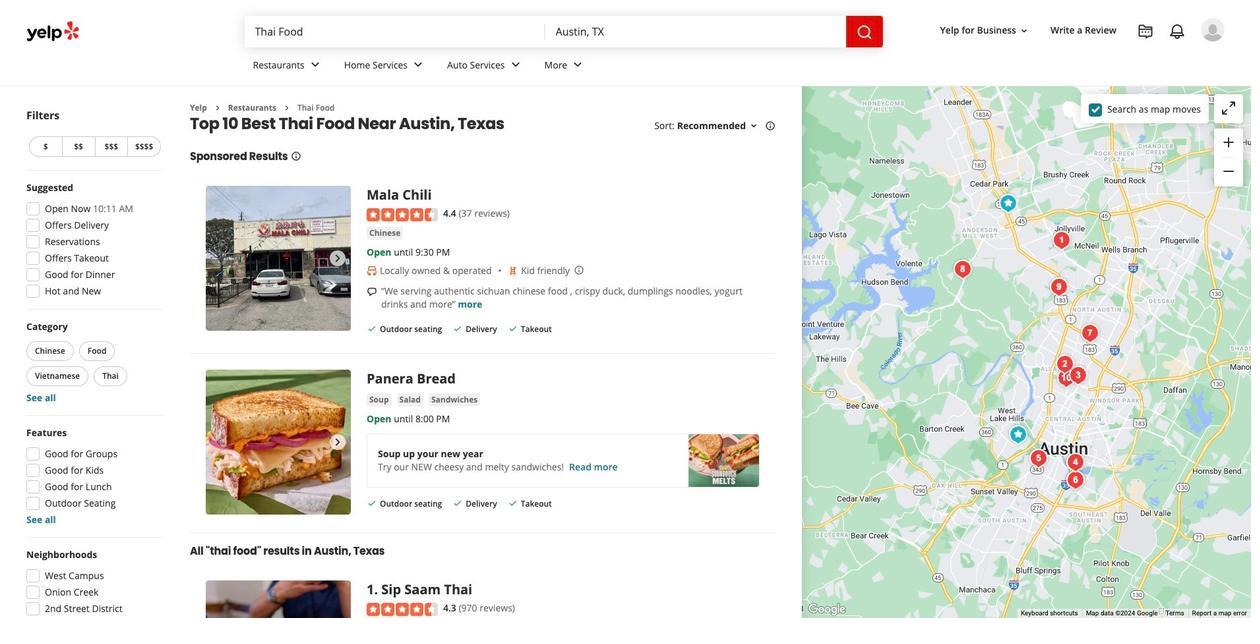 Task type: locate. For each thing, give the bounding box(es) containing it.
none field address, neighborhood, city, state or zip
[[545, 16, 846, 47]]

2 horizontal spatial 24 chevron down v2 image
[[570, 57, 586, 73]]

group
[[1214, 129, 1243, 187], [22, 181, 164, 302], [24, 321, 164, 405], [22, 427, 164, 527], [22, 549, 164, 619]]

0 vertical spatial slideshow element
[[206, 186, 351, 331]]

16 locally owned v2 image
[[367, 266, 377, 276]]

None search field
[[244, 16, 883, 47]]

panera bread image
[[1005, 422, 1031, 448]]

16 checkmark v2 image
[[367, 324, 377, 334], [508, 499, 518, 509]]

24 chevron down v2 image
[[508, 57, 523, 73]]

1618 asian fusion image
[[1062, 450, 1089, 476]]

16 info v2 image
[[765, 121, 776, 131], [291, 151, 301, 162]]

next image for first slideshow element from the bottom
[[330, 435, 346, 451]]

16 info v2 image right 16 chevron down v2 image
[[765, 121, 776, 131]]

4.3 star rating image
[[367, 603, 438, 617]]

2 none field from the left
[[545, 16, 846, 47]]

things to do, nail salons, plumbers text field
[[244, 16, 545, 47]]

0 horizontal spatial 24 chevron down v2 image
[[307, 57, 323, 73]]

slideshow element
[[206, 186, 351, 331], [206, 370, 351, 515]]

search image
[[857, 24, 872, 40]]

2 24 chevron down v2 image from the left
[[410, 57, 426, 73]]

titaya's thai cuisine image
[[1065, 362, 1091, 389]]

business categories element
[[242, 47, 1225, 86]]

p thai's khao man gai image
[[1077, 320, 1103, 347]]

None field
[[244, 16, 545, 47], [545, 16, 846, 47]]

address, neighborhood, city, state or zip text field
[[545, 16, 846, 47]]

16 kid friendly v2 image
[[508, 266, 519, 276]]

next image
[[330, 251, 346, 267], [330, 435, 346, 451]]

4.4 star rating image
[[367, 208, 438, 222]]

16 speech v2 image
[[367, 287, 377, 297]]

24 chevron down v2 image
[[307, 57, 323, 73], [410, 57, 426, 73], [570, 57, 586, 73]]

16 checkmark v2 image
[[453, 324, 463, 334], [508, 324, 518, 334], [367, 499, 377, 509], [453, 499, 463, 509]]

previous image
[[211, 435, 227, 451]]

sip saam thai image
[[1049, 227, 1075, 254]]

0 vertical spatial 16 checkmark v2 image
[[367, 324, 377, 334]]

1 vertical spatial next image
[[330, 435, 346, 451]]

wat zab thai food image
[[1053, 365, 1080, 391]]

888 pan asian restaurant image
[[1062, 467, 1089, 494]]

info icon image
[[574, 265, 585, 276], [574, 265, 585, 276]]

weladee thai kitchen image
[[1046, 274, 1072, 300]]

2 next image from the top
[[330, 435, 346, 451]]

0 horizontal spatial 16 info v2 image
[[291, 151, 301, 162]]

1 vertical spatial slideshow element
[[206, 370, 351, 515]]

1 next image from the top
[[330, 251, 346, 267]]

user actions element
[[930, 16, 1243, 98]]

zoom out image
[[1221, 164, 1237, 180]]

0 vertical spatial 16 info v2 image
[[765, 121, 776, 131]]

1 none field from the left
[[244, 16, 545, 47]]

2 slideshow element from the top
[[206, 370, 351, 515]]

0 vertical spatial next image
[[330, 251, 346, 267]]

16 info v2 image down 16 chevron right v2 icon
[[291, 151, 301, 162]]

0 horizontal spatial 16 checkmark v2 image
[[367, 324, 377, 334]]

1 horizontal spatial 24 chevron down v2 image
[[410, 57, 426, 73]]

next image for first slideshow element
[[330, 251, 346, 267]]

1 24 chevron down v2 image from the left
[[307, 57, 323, 73]]

projects image
[[1138, 24, 1154, 40]]

1 horizontal spatial 16 checkmark v2 image
[[508, 499, 518, 509]]



Task type: vqa. For each thing, say whether or not it's contained in the screenshot.
things to do, nail salons, plumbers search box
no



Task type: describe. For each thing, give the bounding box(es) containing it.
google image
[[805, 602, 849, 619]]

expand map image
[[1221, 100, 1237, 116]]

super thai cuisine image
[[1025, 446, 1052, 472]]

notifications image
[[1170, 24, 1185, 40]]

previous image
[[211, 251, 227, 267]]

map region
[[734, 78, 1251, 619]]

1 slideshow element from the top
[[206, 186, 351, 331]]

1 vertical spatial 16 checkmark v2 image
[[508, 499, 518, 509]]

888 pan asian restaurant image
[[1062, 467, 1089, 494]]

green mango image
[[950, 256, 976, 283]]

none field things to do, nail salons, plumbers
[[244, 16, 545, 47]]

16 chevron right v2 image
[[212, 103, 223, 113]]

1 vertical spatial 16 info v2 image
[[291, 151, 301, 162]]

kendall p. image
[[1201, 18, 1225, 42]]

1 horizontal spatial 16 info v2 image
[[765, 121, 776, 131]]

16 chevron down v2 image
[[749, 121, 759, 131]]

zoom in image
[[1221, 134, 1237, 150]]

3 24 chevron down v2 image from the left
[[570, 57, 586, 73]]

mala chili image
[[995, 190, 1021, 217]]

16 chevron down v2 image
[[1019, 26, 1030, 36]]

16 chevron right v2 image
[[282, 103, 292, 113]]

khon thai kitchen by seeda image
[[1052, 351, 1078, 378]]



